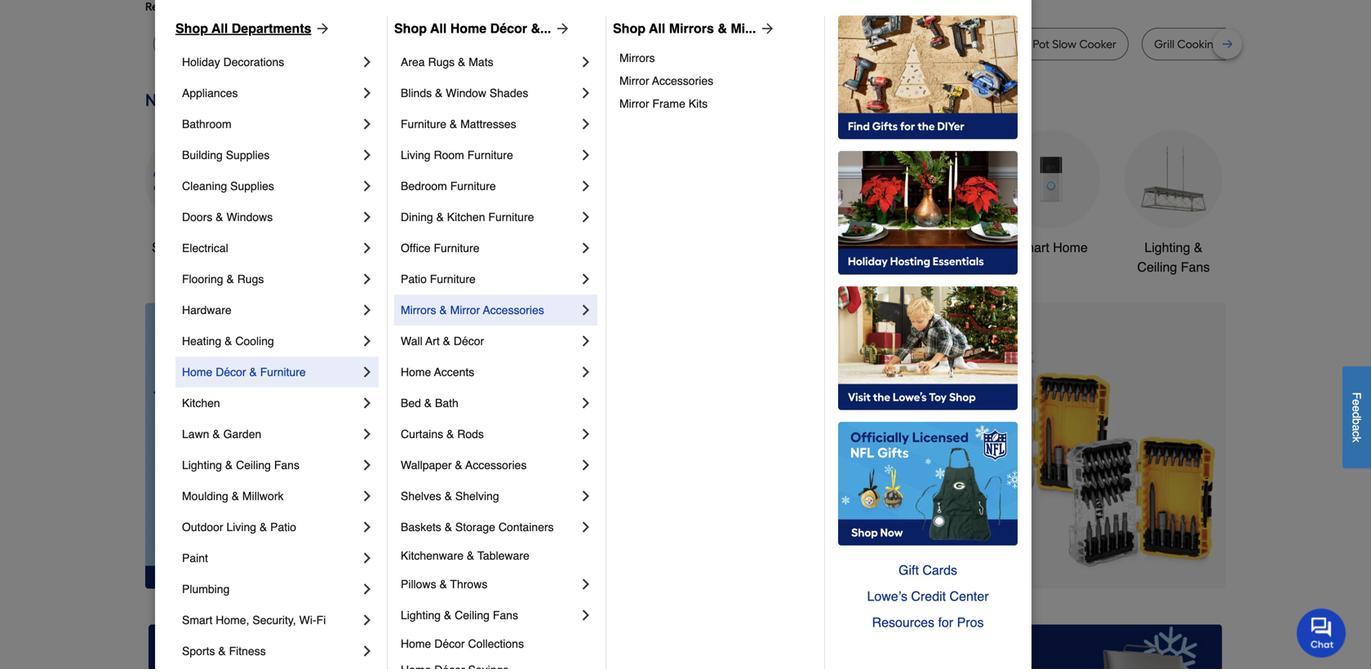 Task type: locate. For each thing, give the bounding box(es) containing it.
sports & fitness link
[[182, 636, 359, 667]]

1 horizontal spatial shop
[[394, 21, 427, 36]]

home inside home accents "link"
[[401, 366, 431, 379]]

0 horizontal spatial rugs
[[237, 273, 264, 286]]

décor left collections
[[435, 638, 465, 651]]

countertop
[[547, 37, 607, 51]]

chevron right image for building supplies
[[359, 147, 376, 163]]

arrow right image inside shop all mirrors & mi... link
[[756, 20, 776, 37]]

heating
[[182, 335, 221, 348]]

0 horizontal spatial arrow right image
[[312, 20, 331, 37]]

f e e d b a c k button
[[1343, 367, 1372, 469]]

chevron right image for home décor & furniture
[[359, 364, 376, 380]]

home inside smart home 'link'
[[1053, 240, 1088, 255]]

shop for shop all mirrors & mi...
[[613, 21, 646, 36]]

0 vertical spatial kitchen
[[447, 211, 485, 224]]

pillows & throws link
[[401, 569, 578, 600]]

fans
[[1181, 260, 1210, 275], [274, 459, 300, 472], [493, 609, 518, 622]]

all right shop
[[186, 240, 200, 255]]

grate
[[1224, 37, 1254, 51]]

decorations inside christmas decorations 'link'
[[527, 260, 597, 275]]

1 vertical spatial kitchen
[[182, 397, 220, 410]]

2 vertical spatial lighting & ceiling fans
[[401, 609, 518, 622]]

1 vertical spatial fans
[[274, 459, 300, 472]]

0 horizontal spatial cooking
[[806, 37, 850, 51]]

0 horizontal spatial lighting
[[182, 459, 222, 472]]

all up area rugs & mats
[[430, 21, 447, 36]]

1 vertical spatial smart
[[182, 614, 213, 627]]

2 tools from the left
[[811, 240, 841, 255]]

0 vertical spatial fans
[[1181, 260, 1210, 275]]

1 vertical spatial ceiling
[[236, 459, 271, 472]]

mirror up wall art & décor at the left of page
[[450, 304, 480, 317]]

1 vertical spatial lighting & ceiling fans link
[[182, 450, 359, 481]]

hardware link
[[182, 295, 359, 326]]

shop down recommended searches for you heading
[[613, 21, 646, 36]]

supplies inside 'link'
[[226, 149, 270, 162]]

0 vertical spatial mirrors
[[669, 21, 714, 36]]

2 horizontal spatial mirrors
[[669, 21, 714, 36]]

1 arrow right image from the left
[[312, 20, 331, 37]]

1 vertical spatial outdoor
[[182, 521, 223, 534]]

living inside "link"
[[227, 521, 256, 534]]

crock right instant pot
[[1000, 37, 1030, 51]]

tools inside outdoor tools & equipment
[[811, 240, 841, 255]]

2 e from the top
[[1351, 406, 1364, 412]]

furniture & mattresses
[[401, 118, 517, 131]]

1 horizontal spatial decorations
[[527, 260, 597, 275]]

shop inside shop all mirrors & mi... link
[[613, 21, 646, 36]]

center
[[950, 589, 989, 604]]

1 horizontal spatial cooker
[[1080, 37, 1117, 51]]

smart for smart home, security, wi-fi
[[182, 614, 213, 627]]

2 horizontal spatial lighting & ceiling fans link
[[1125, 130, 1223, 277]]

0 vertical spatial lighting
[[1145, 240, 1191, 255]]

mirror accessories link
[[620, 69, 813, 92]]

0 vertical spatial mirror
[[620, 74, 650, 87]]

2 arrow right image from the left
[[756, 20, 776, 37]]

arrow right image inside shop all departments link
[[312, 20, 331, 37]]

k
[[1351, 437, 1364, 443]]

0 vertical spatial arrow right image
[[551, 20, 571, 37]]

mirror accessories
[[620, 74, 714, 87]]

0 vertical spatial bathroom
[[182, 118, 232, 131]]

area
[[401, 56, 425, 69]]

home for home décor collections
[[401, 638, 431, 651]]

tools up equipment
[[811, 240, 841, 255]]

doors & windows
[[182, 211, 273, 224]]

2 shop from the left
[[394, 21, 427, 36]]

home inside shop all home décor &... link
[[451, 21, 487, 36]]

shop these last-minute gifts. $99 or less. quantities are limited and won't last. image
[[145, 303, 409, 589]]

kitchen link
[[182, 388, 359, 419]]

1 cooker from the left
[[413, 37, 451, 51]]

0 horizontal spatial mirrors
[[401, 304, 436, 317]]

2 horizontal spatial fans
[[1181, 260, 1210, 275]]

f
[[1351, 393, 1364, 400]]

recommended searches for you heading
[[145, 0, 1226, 15]]

kitchenware & tableware
[[401, 550, 530, 563]]

accents
[[434, 366, 475, 379]]

living
[[401, 149, 431, 162], [227, 521, 256, 534]]

scroll to item #4 image
[[868, 560, 908, 566]]

0 vertical spatial decorations
[[223, 56, 284, 69]]

up to 35 percent off select small appliances. image
[[515, 625, 856, 670]]

outdoor for outdoor tools & equipment
[[760, 240, 807, 255]]

fitness
[[229, 645, 266, 658]]

accessories down patio furniture link
[[483, 304, 544, 317]]

1 shop from the left
[[176, 21, 208, 36]]

2 pot from the left
[[853, 37, 870, 51]]

2 vertical spatial fans
[[493, 609, 518, 622]]

holiday hosting essentials. image
[[839, 151, 1018, 275]]

paint link
[[182, 543, 359, 574]]

shop all deals
[[152, 240, 237, 255]]

0 horizontal spatial shop
[[176, 21, 208, 36]]

crock
[[754, 37, 784, 51], [1000, 37, 1030, 51]]

supplies up cleaning supplies
[[226, 149, 270, 162]]

1 horizontal spatial living
[[401, 149, 431, 162]]

decorations down christmas
[[527, 260, 597, 275]]

ceiling inside the lighting & ceiling fans
[[1138, 260, 1178, 275]]

outdoor inside "link"
[[182, 521, 223, 534]]

bed & bath link
[[401, 388, 578, 419]]

0 horizontal spatial crock
[[754, 37, 784, 51]]

furniture down office furniture
[[430, 273, 476, 286]]

mirrors up mirror accessories
[[620, 51, 655, 65]]

1 vertical spatial decorations
[[527, 260, 597, 275]]

bedroom furniture link
[[401, 171, 578, 202]]

smart inside 'link'
[[1015, 240, 1050, 255]]

lowe's credit center link
[[839, 584, 1018, 610]]

crock for crock pot cooking pot
[[754, 37, 784, 51]]

chevron right image for bathroom
[[359, 116, 376, 132]]

patio furniture link
[[401, 264, 578, 295]]

1 horizontal spatial tools
[[811, 240, 841, 255]]

find gifts for the diyer. image
[[839, 16, 1018, 140]]

1 horizontal spatial arrow right image
[[1196, 446, 1213, 462]]

1 horizontal spatial lighting & ceiling fans
[[401, 609, 518, 622]]

equipment
[[775, 260, 838, 275]]

all for home
[[430, 21, 447, 36]]

e up b
[[1351, 406, 1364, 412]]

moulding
[[182, 490, 228, 503]]

chevron right image for doors & windows
[[359, 209, 376, 225]]

visit the lowe's toy shop. image
[[839, 287, 1018, 411]]

1 horizontal spatial lighting & ceiling fans link
[[401, 600, 578, 631]]

0 horizontal spatial cooker
[[413, 37, 451, 51]]

outdoor inside outdoor tools & equipment
[[760, 240, 807, 255]]

3 shop from the left
[[613, 21, 646, 36]]

1 pot from the left
[[787, 37, 804, 51]]

0 horizontal spatial decorations
[[223, 56, 284, 69]]

shades
[[490, 87, 529, 100]]

0 horizontal spatial tools
[[424, 240, 455, 255]]

accessories up frame
[[652, 74, 714, 87]]

scroll to item #2 image
[[787, 560, 826, 566]]

baskets & storage containers link
[[401, 512, 578, 543]]

2 horizontal spatial ceiling
[[1138, 260, 1178, 275]]

crock pot cooking pot
[[754, 37, 870, 51]]

&
[[718, 21, 727, 36], [1257, 37, 1265, 51], [458, 56, 466, 69], [435, 87, 443, 100], [450, 118, 457, 131], [216, 211, 223, 224], [436, 211, 444, 224], [845, 240, 853, 255], [1194, 240, 1203, 255], [227, 273, 234, 286], [440, 304, 447, 317], [225, 335, 232, 348], [443, 335, 451, 348], [249, 366, 257, 379], [424, 397, 432, 410], [213, 428, 220, 441], [447, 428, 454, 441], [225, 459, 233, 472], [455, 459, 463, 472], [232, 490, 239, 503], [445, 490, 452, 503], [260, 521, 267, 534], [445, 521, 452, 534], [467, 550, 475, 563], [440, 578, 447, 591], [444, 609, 452, 622], [218, 645, 226, 658]]

chevron right image for heating & cooling
[[359, 333, 376, 349]]

1 horizontal spatial kitchen
[[447, 211, 485, 224]]

1 horizontal spatial mirrors
[[620, 51, 655, 65]]

0 horizontal spatial lighting & ceiling fans link
[[182, 450, 359, 481]]

1 horizontal spatial lighting
[[401, 609, 441, 622]]

2 vertical spatial ceiling
[[455, 609, 490, 622]]

rugs down electrical link
[[237, 273, 264, 286]]

furniture down "dining & kitchen furniture"
[[434, 242, 480, 255]]

1 horizontal spatial fans
[[493, 609, 518, 622]]

office furniture
[[401, 242, 480, 255]]

kitchenware & tableware link
[[401, 543, 594, 569]]

shop inside shop all home décor &... link
[[394, 21, 427, 36]]

all for departments
[[212, 21, 228, 36]]

shop up holiday
[[176, 21, 208, 36]]

wallpaper & accessories link
[[401, 450, 578, 481]]

scroll to item #5 image
[[908, 560, 947, 566]]

new deals every day during 25 days of deals image
[[145, 87, 1226, 114]]

holiday
[[182, 56, 220, 69]]

1 vertical spatial mirror
[[620, 97, 650, 110]]

1 horizontal spatial ceiling
[[455, 609, 490, 622]]

0 horizontal spatial lighting & ceiling fans
[[182, 459, 300, 472]]

2 horizontal spatial shop
[[613, 21, 646, 36]]

chevron right image for dining & kitchen furniture
[[578, 209, 594, 225]]

1 horizontal spatial bathroom link
[[880, 130, 978, 258]]

0 horizontal spatial slow
[[386, 37, 411, 51]]

2 vertical spatial lighting & ceiling fans link
[[401, 600, 578, 631]]

0 horizontal spatial ceiling
[[236, 459, 271, 472]]

chevron right image
[[359, 116, 376, 132], [359, 147, 376, 163], [359, 178, 376, 194], [359, 209, 376, 225], [578, 209, 594, 225], [359, 240, 376, 256], [359, 333, 376, 349], [359, 364, 376, 380], [578, 426, 594, 443], [359, 488, 376, 505], [578, 488, 594, 505], [359, 519, 376, 536], [359, 550, 376, 567], [578, 576, 594, 593], [359, 643, 376, 660]]

mirrors up wall
[[401, 304, 436, 317]]

kitchenware
[[401, 550, 464, 563]]

crock down mi...
[[754, 37, 784, 51]]

0 horizontal spatial smart
[[182, 614, 213, 627]]

mats
[[469, 56, 494, 69]]

1 horizontal spatial arrow right image
[[756, 20, 776, 37]]

office
[[401, 242, 431, 255]]

2 vertical spatial mirror
[[450, 304, 480, 317]]

1 vertical spatial living
[[227, 521, 256, 534]]

cooling
[[235, 335, 274, 348]]

2 horizontal spatial lighting & ceiling fans
[[1138, 240, 1210, 275]]

0 horizontal spatial patio
[[270, 521, 296, 534]]

gift cards
[[899, 563, 958, 578]]

hardware
[[182, 304, 232, 317]]

0 vertical spatial patio
[[401, 273, 427, 286]]

0 horizontal spatial arrow right image
[[551, 20, 571, 37]]

shop for shop all home décor &...
[[394, 21, 427, 36]]

e up d on the right bottom of page
[[1351, 400, 1364, 406]]

0 horizontal spatial bathroom link
[[182, 109, 359, 140]]

shop
[[152, 240, 182, 255]]

shop all home décor &... link
[[394, 19, 571, 38]]

1 vertical spatial lighting
[[182, 459, 222, 472]]

home for home décor & furniture
[[182, 366, 213, 379]]

chevron right image for shelves & shelving
[[578, 488, 594, 505]]

0 vertical spatial supplies
[[226, 149, 270, 162]]

shop all deals link
[[145, 130, 243, 258]]

1 vertical spatial patio
[[270, 521, 296, 534]]

shop inside shop all departments link
[[176, 21, 208, 36]]

building supplies link
[[182, 140, 359, 171]]

cooker left grill
[[1080, 37, 1117, 51]]

supplies for building supplies
[[226, 149, 270, 162]]

all down recommended searches for you heading
[[649, 21, 666, 36]]

arrow right image for shop all mirrors & mi...
[[756, 20, 776, 37]]

tools up 'patio furniture' on the top left
[[424, 240, 455, 255]]

outdoor down moulding
[[182, 521, 223, 534]]

1 crock from the left
[[754, 37, 784, 51]]

4 pot from the left
[[1033, 37, 1050, 51]]

1 horizontal spatial crock
[[1000, 37, 1030, 51]]

2 crock from the left
[[1000, 37, 1030, 51]]

0 vertical spatial rugs
[[428, 56, 455, 69]]

0 horizontal spatial fans
[[274, 459, 300, 472]]

arrow right image for shop all departments
[[312, 20, 331, 37]]

0 horizontal spatial bathroom
[[182, 118, 232, 131]]

window
[[446, 87, 487, 100]]

2 cooker from the left
[[1080, 37, 1117, 51]]

1 vertical spatial mirrors
[[620, 51, 655, 65]]

1 vertical spatial supplies
[[230, 180, 274, 193]]

cleaning supplies
[[182, 180, 274, 193]]

1 vertical spatial arrow right image
[[1196, 446, 1213, 462]]

pot for crock pot cooking pot
[[787, 37, 804, 51]]

2 vertical spatial mirrors
[[401, 304, 436, 317]]

lighting & ceiling fans
[[1138, 240, 1210, 275], [182, 459, 300, 472], [401, 609, 518, 622]]

containers
[[499, 521, 554, 534]]

shop up "triple slow cooker"
[[394, 21, 427, 36]]

microwave countertop
[[488, 37, 607, 51]]

christmas decorations
[[527, 240, 597, 275]]

home accents link
[[401, 357, 578, 388]]

mirror up mirror frame kits
[[620, 74, 650, 87]]

wall art & décor
[[401, 335, 484, 348]]

wallpaper
[[401, 459, 452, 472]]

1 cooking from the left
[[806, 37, 850, 51]]

rugs right area
[[428, 56, 455, 69]]

1 horizontal spatial slow
[[1053, 37, 1077, 51]]

2 horizontal spatial lighting
[[1145, 240, 1191, 255]]

décor
[[490, 21, 527, 36], [454, 335, 484, 348], [216, 366, 246, 379], [435, 638, 465, 651]]

chevron right image for pillows & throws
[[578, 576, 594, 593]]

mirrors down recommended searches for you heading
[[669, 21, 714, 36]]

mattresses
[[461, 118, 517, 131]]

windows
[[227, 211, 273, 224]]

lawn
[[182, 428, 209, 441]]

1 horizontal spatial outdoor
[[760, 240, 807, 255]]

3 pot from the left
[[946, 37, 962, 51]]

1 horizontal spatial rugs
[[428, 56, 455, 69]]

outdoor living & patio link
[[182, 512, 359, 543]]

shop all mirrors & mi... link
[[613, 19, 776, 38]]

arrow right image up 'crock pot cooking pot'
[[756, 20, 776, 37]]

chevron right image
[[359, 54, 376, 70], [578, 54, 594, 70], [359, 85, 376, 101], [578, 85, 594, 101], [578, 116, 594, 132], [578, 147, 594, 163], [578, 178, 594, 194], [578, 240, 594, 256], [359, 271, 376, 287], [578, 271, 594, 287], [359, 302, 376, 318], [578, 302, 594, 318], [578, 333, 594, 349], [578, 364, 594, 380], [359, 395, 376, 412], [578, 395, 594, 412], [359, 426, 376, 443], [359, 457, 376, 474], [578, 457, 594, 474], [578, 519, 594, 536], [359, 581, 376, 598], [578, 607, 594, 624], [359, 612, 376, 629]]

1 horizontal spatial bathroom
[[901, 240, 958, 255]]

kitchen up 'lawn'
[[182, 397, 220, 410]]

patio down office
[[401, 273, 427, 286]]

all up the holiday decorations
[[212, 21, 228, 36]]

1 horizontal spatial cooking
[[1178, 37, 1221, 51]]

chevron right image for curtains & rods
[[578, 426, 594, 443]]

0 vertical spatial ceiling
[[1138, 260, 1178, 275]]

furniture
[[401, 118, 447, 131], [468, 149, 513, 162], [450, 180, 496, 193], [489, 211, 534, 224], [434, 242, 480, 255], [430, 273, 476, 286], [260, 366, 306, 379]]

get up to 2 free select tools or batteries when you buy 1 with select purchases. image
[[149, 625, 489, 670]]

arrow right image
[[312, 20, 331, 37], [756, 20, 776, 37]]

smart home link
[[1003, 130, 1101, 258]]

0 vertical spatial smart
[[1015, 240, 1050, 255]]

supplies up the windows on the top left of the page
[[230, 180, 274, 193]]

0 vertical spatial accessories
[[652, 74, 714, 87]]

patio down moulding & millwork 'link'
[[270, 521, 296, 534]]

0 horizontal spatial outdoor
[[182, 521, 223, 534]]

mirror left frame
[[620, 97, 650, 110]]

home inside home décor collections link
[[401, 638, 431, 651]]

living up bedroom
[[401, 149, 431, 162]]

home for home accents
[[401, 366, 431, 379]]

blinds & window shades
[[401, 87, 529, 100]]

0 horizontal spatial living
[[227, 521, 256, 534]]

outdoor up equipment
[[760, 240, 807, 255]]

mi...
[[731, 21, 756, 36]]

lighting inside the lighting & ceiling fans
[[1145, 240, 1191, 255]]

garden
[[223, 428, 262, 441]]

arrow right image
[[551, 20, 571, 37], [1196, 446, 1213, 462]]

living down moulding & millwork
[[227, 521, 256, 534]]

arrow right image up holiday decorations link
[[312, 20, 331, 37]]

outdoor for outdoor living & patio
[[182, 521, 223, 534]]

home inside home décor & furniture link
[[182, 366, 213, 379]]

bathroom link
[[182, 109, 359, 140], [880, 130, 978, 258]]

1 horizontal spatial smart
[[1015, 240, 1050, 255]]

kitchen down 'bedroom furniture'
[[447, 211, 485, 224]]

curtains
[[401, 428, 443, 441]]

accessories up shelves & shelving link
[[466, 459, 527, 472]]

credit
[[912, 589, 946, 604]]

cooker up area rugs & mats
[[413, 37, 451, 51]]

outdoor
[[760, 240, 807, 255], [182, 521, 223, 534]]

0 horizontal spatial kitchen
[[182, 397, 220, 410]]

chevron right image for electrical
[[359, 240, 376, 256]]

home,
[[216, 614, 249, 627]]

decorations down shop all departments link
[[223, 56, 284, 69]]

decorations inside holiday decorations link
[[223, 56, 284, 69]]

0 vertical spatial outdoor
[[760, 240, 807, 255]]



Task type: vqa. For each thing, say whether or not it's contained in the screenshot.
order?
no



Task type: describe. For each thing, give the bounding box(es) containing it.
furniture up 'bedroom furniture' link
[[468, 149, 513, 162]]

fans inside the lighting & ceiling fans
[[1181, 260, 1210, 275]]

dining & kitchen furniture link
[[401, 202, 578, 233]]

arrow left image
[[449, 446, 465, 462]]

room
[[434, 149, 464, 162]]

smart for smart home
[[1015, 240, 1050, 255]]

plumbing
[[182, 583, 230, 596]]

arrow right image inside shop all home décor &... link
[[551, 20, 571, 37]]

bedroom furniture
[[401, 180, 496, 193]]

furniture up kitchen link
[[260, 366, 306, 379]]

decorations for holiday
[[223, 56, 284, 69]]

home décor & furniture
[[182, 366, 306, 379]]

building supplies
[[182, 149, 270, 162]]

flooring & rugs link
[[182, 264, 359, 295]]

frame
[[653, 97, 686, 110]]

mirrors & mirror accessories
[[401, 304, 544, 317]]

living room furniture link
[[401, 140, 578, 171]]

building
[[182, 149, 223, 162]]

blinds
[[401, 87, 432, 100]]

& inside "link"
[[260, 521, 267, 534]]

lawn & garden
[[182, 428, 262, 441]]

1 vertical spatial bathroom
[[901, 240, 958, 255]]

area rugs & mats link
[[401, 47, 578, 78]]

1 horizontal spatial patio
[[401, 273, 427, 286]]

area rugs & mats
[[401, 56, 494, 69]]

departments
[[232, 21, 312, 36]]

grill
[[1155, 37, 1175, 51]]

baskets
[[401, 521, 442, 534]]

wi-
[[299, 614, 317, 627]]

patio inside "link"
[[270, 521, 296, 534]]

up to 50 percent off select tools and accessories. image
[[435, 303, 1226, 589]]

smart home, security, wi-fi link
[[182, 605, 359, 636]]

holiday decorations link
[[182, 47, 359, 78]]

resources
[[872, 615, 935, 630]]

supplies for cleaning supplies
[[230, 180, 274, 193]]

1 tools from the left
[[424, 240, 455, 255]]

2 cooking from the left
[[1178, 37, 1221, 51]]

paint
[[182, 552, 208, 565]]

grill cooking grate & warming rack
[[1155, 37, 1344, 51]]

officially licensed n f l gifts. shop now. image
[[839, 422, 1018, 546]]

mirror frame kits
[[620, 97, 708, 110]]

flooring & rugs
[[182, 273, 264, 286]]

cleaning supplies link
[[182, 171, 359, 202]]

c
[[1351, 431, 1364, 437]]

chevron right image for outdoor living & patio
[[359, 519, 376, 536]]

chevron right image for sports & fitness
[[359, 643, 376, 660]]

up to 30 percent off select grills and accessories. image
[[882, 625, 1223, 670]]

décor down mirrors & mirror accessories
[[454, 335, 484, 348]]

1 slow from the left
[[386, 37, 411, 51]]

mirror for mirror frame kits
[[620, 97, 650, 110]]

doors & windows link
[[182, 202, 359, 233]]

all for mirrors
[[649, 21, 666, 36]]

kits
[[689, 97, 708, 110]]

instant
[[907, 37, 943, 51]]

1 e from the top
[[1351, 400, 1364, 406]]

furniture up office furniture link
[[489, 211, 534, 224]]

resources for pros
[[872, 615, 984, 630]]

microwave
[[488, 37, 545, 51]]

moulding & millwork
[[182, 490, 284, 503]]

furniture up "dining & kitchen furniture"
[[450, 180, 496, 193]]

rack
[[1319, 37, 1344, 51]]

& inside outdoor tools & equipment
[[845, 240, 853, 255]]

shop all mirrors & mi...
[[613, 21, 756, 36]]

shop all departments link
[[176, 19, 331, 38]]

2 slow from the left
[[1053, 37, 1077, 51]]

heating & cooling
[[182, 335, 274, 348]]

for
[[939, 615, 954, 630]]

fi
[[317, 614, 326, 627]]

0 vertical spatial living
[[401, 149, 431, 162]]

christmas decorations link
[[513, 130, 611, 277]]

home accents
[[401, 366, 475, 379]]

&...
[[531, 21, 551, 36]]

rods
[[457, 428, 484, 441]]

resources for pros link
[[839, 610, 1018, 636]]

2 vertical spatial lighting
[[401, 609, 441, 622]]

electrical link
[[182, 233, 359, 264]]

pillows
[[401, 578, 436, 591]]

shop all departments
[[176, 21, 312, 36]]

outdoor tools & equipment
[[760, 240, 853, 275]]

shelves & shelving
[[401, 490, 499, 503]]

appliances link
[[182, 78, 359, 109]]

mirrors & mirror accessories link
[[401, 295, 578, 326]]

instant pot
[[907, 37, 962, 51]]

smart home, security, wi-fi
[[182, 614, 326, 627]]

pot for instant pot
[[946, 37, 962, 51]]

christmas
[[532, 240, 591, 255]]

pros
[[957, 615, 984, 630]]

storage
[[456, 521, 496, 534]]

decorations for christmas
[[527, 260, 597, 275]]

all for deals
[[186, 240, 200, 255]]

security,
[[253, 614, 296, 627]]

mirror for mirror accessories
[[620, 74, 650, 87]]

1 vertical spatial rugs
[[237, 273, 264, 286]]

mirrors for mirrors
[[620, 51, 655, 65]]

cleaning
[[182, 180, 227, 193]]

chevron right image for paint
[[359, 550, 376, 567]]

wallpaper & accessories
[[401, 459, 527, 472]]

1 vertical spatial lighting & ceiling fans
[[182, 459, 300, 472]]

cards
[[923, 563, 958, 578]]

wall
[[401, 335, 423, 348]]

chat invite button image
[[1297, 608, 1347, 658]]

b
[[1351, 419, 1364, 425]]

furniture down blinds
[[401, 118, 447, 131]]

décor down heating & cooling
[[216, 366, 246, 379]]

art
[[426, 335, 440, 348]]

shop for shop all departments
[[176, 21, 208, 36]]

shelving
[[456, 490, 499, 503]]

holiday decorations
[[182, 56, 284, 69]]

crock for crock pot slow cooker
[[1000, 37, 1030, 51]]

d
[[1351, 412, 1364, 419]]

curtains & rods link
[[401, 419, 578, 450]]

chevron right image for moulding & millwork
[[359, 488, 376, 505]]

outdoor living & patio
[[182, 521, 296, 534]]

pot for crock pot slow cooker
[[1033, 37, 1050, 51]]

warming
[[1267, 37, 1316, 51]]

sports & fitness
[[182, 645, 266, 658]]

appliances
[[182, 87, 238, 100]]

1 vertical spatial accessories
[[483, 304, 544, 317]]

tableware
[[478, 550, 530, 563]]

heating & cooling link
[[182, 326, 359, 357]]

lowe's credit center
[[867, 589, 989, 604]]

chevron right image for cleaning supplies
[[359, 178, 376, 194]]

electrical
[[182, 242, 228, 255]]

a
[[1351, 425, 1364, 431]]

rugs inside 'link'
[[428, 56, 455, 69]]

lawn & garden link
[[182, 419, 359, 450]]

décor up microwave
[[490, 21, 527, 36]]

0 vertical spatial lighting & ceiling fans
[[1138, 240, 1210, 275]]

crock pot slow cooker
[[1000, 37, 1117, 51]]

mirrors for mirrors & mirror accessories
[[401, 304, 436, 317]]

lowe's
[[867, 589, 908, 604]]

0 vertical spatial lighting & ceiling fans link
[[1125, 130, 1223, 277]]

living room furniture
[[401, 149, 513, 162]]

2 vertical spatial accessories
[[466, 459, 527, 472]]

shelves
[[401, 490, 442, 503]]



